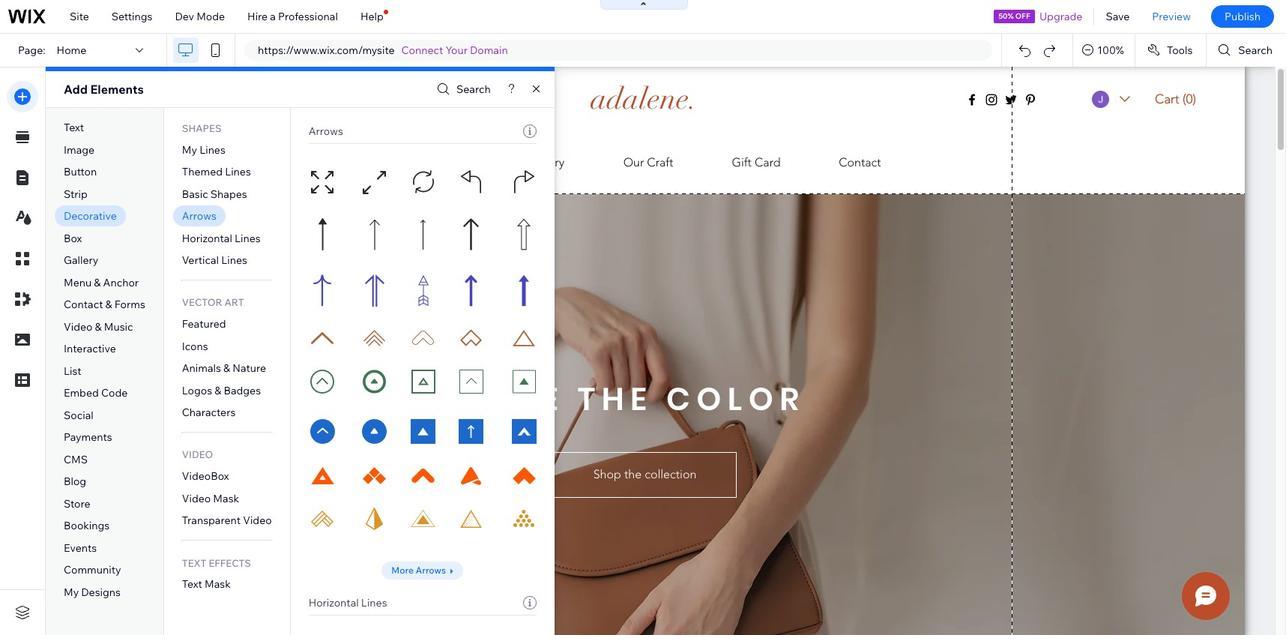 Task type: vqa. For each thing, say whether or not it's contained in the screenshot.
Blank Section's Section
no



Task type: locate. For each thing, give the bounding box(es) containing it.
featured
[[182, 317, 226, 331]]

1 vertical spatial text
[[182, 557, 207, 569]]

1 vertical spatial horizontal
[[309, 596, 359, 610]]

shapes
[[182, 122, 222, 134], [211, 187, 247, 201]]

0 horizontal spatial horizontal
[[182, 232, 232, 245]]

my designs
[[64, 586, 121, 599]]

search button down publish button
[[1207, 34, 1287, 67]]

1 vertical spatial search
[[457, 82, 491, 96]]

text up the image
[[64, 121, 84, 134]]

my
[[182, 143, 197, 156], [64, 586, 79, 599]]

mask down text effects
[[205, 578, 231, 591]]

forms
[[115, 298, 145, 311]]

lines
[[200, 143, 226, 156], [225, 165, 251, 179], [235, 232, 261, 245], [221, 254, 247, 267], [361, 596, 387, 610]]

video for video mask
[[182, 492, 211, 505]]

shapes down the themed lines
[[211, 187, 247, 201]]

search
[[1239, 43, 1273, 57], [457, 82, 491, 96]]

box
[[64, 232, 82, 245]]

add
[[64, 82, 88, 97]]

1 vertical spatial my
[[64, 586, 79, 599]]

text for text
[[64, 121, 84, 134]]

1 vertical spatial arrows
[[182, 209, 217, 223]]

0 vertical spatial shapes
[[182, 122, 222, 134]]

text
[[64, 121, 84, 134], [182, 557, 207, 569], [182, 578, 202, 591]]

https://www.wix.com/mysite connect your domain
[[258, 43, 508, 57]]

search down publish
[[1239, 43, 1273, 57]]

hire a professional
[[247, 10, 338, 23]]

dev
[[175, 10, 194, 23]]

lines up the themed lines
[[200, 143, 226, 156]]

image
[[64, 143, 95, 156]]

&
[[94, 276, 101, 289], [105, 298, 112, 311], [95, 320, 102, 334], [223, 362, 230, 375], [215, 384, 221, 397]]

0 horizontal spatial my
[[64, 586, 79, 599]]

video up the videobox
[[182, 449, 213, 461]]

text for text effects
[[182, 557, 207, 569]]

lines down more arrows button
[[361, 596, 387, 610]]

preview
[[1153, 10, 1191, 23]]

save
[[1106, 10, 1130, 23]]

art
[[225, 296, 244, 308]]

& left forms on the left
[[105, 298, 112, 311]]

more arrows
[[392, 565, 446, 576]]

off
[[1016, 11, 1031, 21]]

payments
[[64, 431, 112, 444]]

0 horizontal spatial arrows
[[182, 209, 217, 223]]

arrows
[[309, 124, 343, 138], [182, 209, 217, 223], [416, 565, 446, 576]]

video down the videobox
[[182, 492, 211, 505]]

mask for video mask
[[213, 492, 239, 505]]

0 vertical spatial my
[[182, 143, 197, 156]]

dev mode
[[175, 10, 225, 23]]

preview button
[[1141, 0, 1203, 33]]

& for anchor
[[94, 276, 101, 289]]

search button
[[1207, 34, 1287, 67], [433, 78, 491, 100]]

decorative
[[64, 209, 117, 223]]

animals
[[182, 362, 221, 375]]

vector
[[182, 296, 222, 308]]

text effects
[[182, 557, 251, 569]]

& left nature
[[223, 362, 230, 375]]

vector art
[[182, 296, 244, 308]]

video & music
[[64, 320, 133, 334]]

vertical lines
[[182, 254, 247, 267]]

shapes up my lines
[[182, 122, 222, 134]]

1 horizontal spatial my
[[182, 143, 197, 156]]

50%
[[999, 11, 1014, 21]]

search down domain
[[457, 82, 491, 96]]

hire
[[247, 10, 268, 23]]

icons
[[182, 340, 208, 353]]

0 vertical spatial arrows
[[309, 124, 343, 138]]

horizontal
[[182, 232, 232, 245], [309, 596, 359, 610]]

0 vertical spatial mask
[[213, 492, 239, 505]]

2 vertical spatial text
[[182, 578, 202, 591]]

0 horizontal spatial horizontal lines
[[182, 232, 261, 245]]

search button down your
[[433, 78, 491, 100]]

menu
[[64, 276, 92, 289]]

& right menu
[[94, 276, 101, 289]]

2 vertical spatial arrows
[[416, 565, 446, 576]]

text down text effects
[[182, 578, 202, 591]]

site
[[70, 10, 89, 23]]

mask for text mask
[[205, 578, 231, 591]]

& right logos
[[215, 384, 221, 397]]

& for forms
[[105, 298, 112, 311]]

my for my designs
[[64, 586, 79, 599]]

events
[[64, 541, 97, 555]]

0 vertical spatial horizontal
[[182, 232, 232, 245]]

1 vertical spatial mask
[[205, 578, 231, 591]]

2 horizontal spatial arrows
[[416, 565, 446, 576]]

0 horizontal spatial search
[[457, 82, 491, 96]]

logos & badges
[[182, 384, 261, 397]]

1 horizontal spatial search
[[1239, 43, 1273, 57]]

blog
[[64, 475, 86, 488]]

1 horizontal spatial horizontal lines
[[309, 596, 387, 610]]

effects
[[209, 557, 251, 569]]

mask
[[213, 492, 239, 505], [205, 578, 231, 591]]

lines up vertical lines
[[235, 232, 261, 245]]

video down contact
[[64, 320, 93, 334]]

text mask
[[182, 578, 231, 591]]

& left music
[[95, 320, 102, 334]]

my left designs
[[64, 586, 79, 599]]

1 horizontal spatial search button
[[1207, 34, 1287, 67]]

add elements
[[64, 82, 144, 97]]

strip
[[64, 187, 88, 201]]

text up text mask on the left bottom of the page
[[182, 557, 207, 569]]

animals & nature
[[182, 362, 266, 375]]

& for nature
[[223, 362, 230, 375]]

social
[[64, 409, 94, 422]]

basic
[[182, 187, 208, 201]]

list
[[64, 364, 81, 378]]

& for badges
[[215, 384, 221, 397]]

embed
[[64, 386, 99, 400]]

themed lines
[[182, 165, 251, 179]]

0 vertical spatial text
[[64, 121, 84, 134]]

video
[[64, 320, 93, 334], [182, 449, 213, 461], [182, 492, 211, 505], [243, 514, 272, 527]]

save button
[[1095, 0, 1141, 33]]

arrows inside button
[[416, 565, 446, 576]]

horizontal lines
[[182, 232, 261, 245], [309, 596, 387, 610]]

mask up "transparent video"
[[213, 492, 239, 505]]

0 horizontal spatial search button
[[433, 78, 491, 100]]

my up themed
[[182, 143, 197, 156]]

100% button
[[1074, 34, 1135, 67]]

badges
[[224, 384, 261, 397]]

1 vertical spatial search button
[[433, 78, 491, 100]]



Task type: describe. For each thing, give the bounding box(es) containing it.
bookings
[[64, 519, 110, 533]]

vertical
[[182, 254, 219, 267]]

elements
[[90, 82, 144, 97]]

more arrows button
[[382, 562, 463, 580]]

settings
[[112, 10, 153, 23]]

video mask
[[182, 492, 239, 505]]

my for my lines
[[182, 143, 197, 156]]

home
[[57, 43, 86, 57]]

video for video & music
[[64, 320, 93, 334]]

videobox
[[182, 470, 229, 483]]

designs
[[81, 586, 121, 599]]

embed code
[[64, 386, 128, 400]]

help
[[361, 10, 384, 23]]

tools button
[[1136, 34, 1207, 67]]

themed
[[182, 165, 223, 179]]

0 vertical spatial horizontal lines
[[182, 232, 261, 245]]

community
[[64, 563, 121, 577]]

gallery
[[64, 254, 99, 267]]

0 vertical spatial search
[[1239, 43, 1273, 57]]

cms
[[64, 453, 88, 466]]

interactive
[[64, 342, 116, 356]]

my lines
[[182, 143, 226, 156]]

video for video
[[182, 449, 213, 461]]

connect
[[402, 43, 443, 57]]

1 vertical spatial shapes
[[211, 187, 247, 201]]

nature
[[233, 362, 266, 375]]

store
[[64, 497, 90, 511]]

50% off
[[999, 11, 1031, 21]]

contact
[[64, 298, 103, 311]]

your
[[446, 43, 468, 57]]

a
[[270, 10, 276, 23]]

upgrade
[[1040, 10, 1083, 23]]

domain
[[470, 43, 508, 57]]

mode
[[197, 10, 225, 23]]

1 horizontal spatial arrows
[[309, 124, 343, 138]]

professional
[[278, 10, 338, 23]]

0 vertical spatial search button
[[1207, 34, 1287, 67]]

button
[[64, 165, 97, 179]]

menu & anchor
[[64, 276, 139, 289]]

1 horizontal spatial horizontal
[[309, 596, 359, 610]]

transparent
[[182, 514, 241, 527]]

tools
[[1167, 43, 1193, 57]]

logos
[[182, 384, 212, 397]]

https://www.wix.com/mysite
[[258, 43, 395, 57]]

contact & forms
[[64, 298, 145, 311]]

100%
[[1098, 43, 1125, 57]]

characters
[[182, 406, 236, 419]]

music
[[104, 320, 133, 334]]

anchor
[[103, 276, 139, 289]]

more
[[392, 565, 414, 576]]

code
[[101, 386, 128, 400]]

1 vertical spatial horizontal lines
[[309, 596, 387, 610]]

& for music
[[95, 320, 102, 334]]

text for text mask
[[182, 578, 202, 591]]

lines up basic shapes at top
[[225, 165, 251, 179]]

publish
[[1225, 10, 1261, 23]]

publish button
[[1212, 5, 1275, 28]]

transparent video
[[182, 514, 272, 527]]

lines right "vertical"
[[221, 254, 247, 267]]

video right transparent
[[243, 514, 272, 527]]

basic shapes
[[182, 187, 247, 201]]



